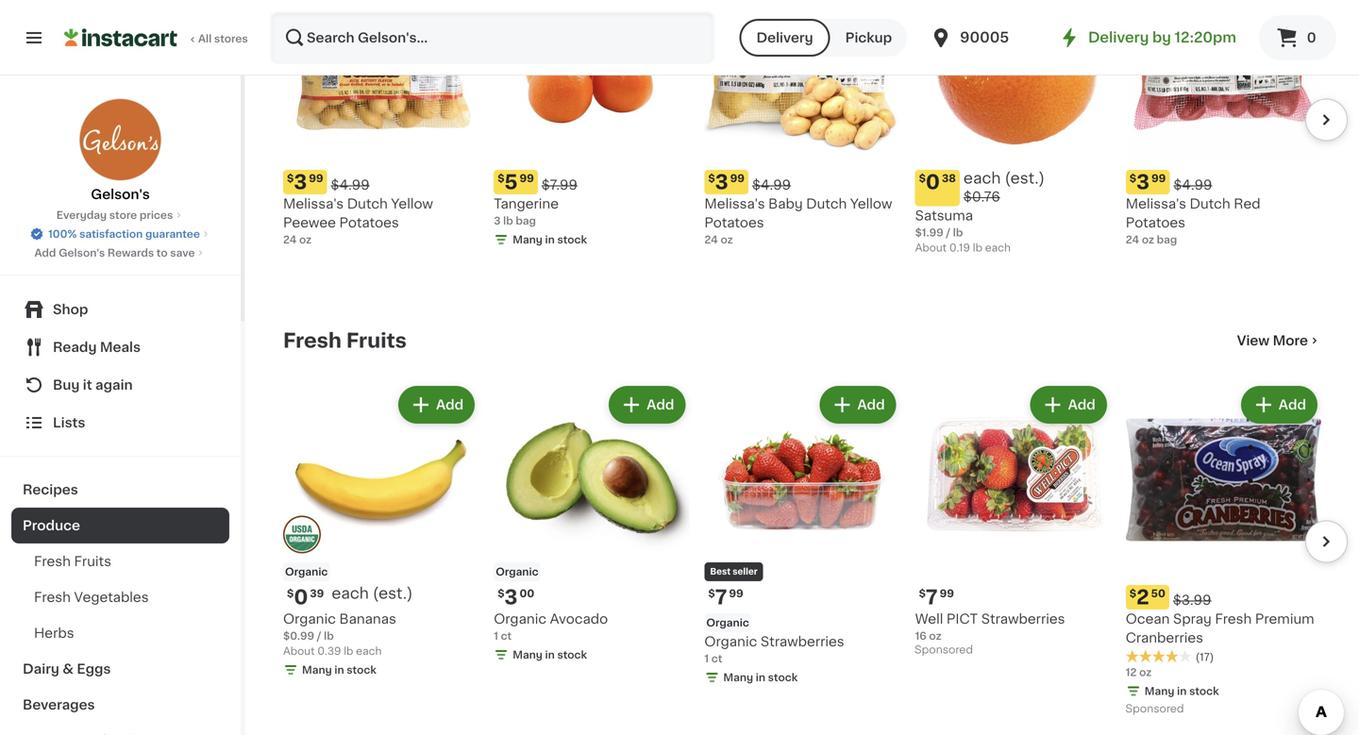 Task type: vqa. For each thing, say whether or not it's contained in the screenshot.
date in the Choose a new delivery time and/or date Tap Reschedule delivery time
no



Task type: describe. For each thing, give the bounding box(es) containing it.
24 inside $ 3 99 $4.99 melissa's dutch yellow peewee potatoes 24 oz
[[283, 235, 297, 245]]

in down cranberries
[[1178, 687, 1187, 697]]

each up $0.76
[[964, 171, 1001, 186]]

Search field
[[272, 13, 713, 62]]

$1.99
[[916, 228, 944, 238]]

39
[[310, 589, 324, 599]]

melissa's baby dutch yellow potatoes 24 oz
[[705, 198, 893, 245]]

dairy & eggs
[[23, 663, 111, 676]]

delivery by 12:20pm
[[1089, 31, 1237, 44]]

12
[[1126, 668, 1137, 678]]

&
[[63, 663, 74, 676]]

3 for $ 3 99 $4.99 melissa's dutch yellow peewee potatoes 24 oz
[[294, 173, 307, 192]]

all
[[198, 34, 212, 44]]

3 product group from the left
[[705, 382, 901, 690]]

2 $ 7 99 from the left
[[919, 588, 955, 608]]

meals
[[100, 341, 141, 354]]

$7.99
[[542, 179, 578, 192]]

shop
[[53, 303, 88, 316]]

ct for organic avocado
[[501, 631, 512, 642]]

oz inside melissa's baby dutch yellow potatoes 24 oz
[[721, 235, 733, 245]]

eggs
[[77, 663, 111, 676]]

many down 12 oz
[[1145, 687, 1175, 697]]

stock for tangerine
[[558, 235, 587, 245]]

ready
[[53, 341, 97, 354]]

fresh vegetables link
[[11, 580, 229, 616]]

5
[[505, 173, 518, 192]]

view more
[[1238, 334, 1309, 348]]

$ inside $ 3 99 $4.99 melissa's dutch yellow peewee potatoes 24 oz
[[287, 173, 294, 184]]

0.39
[[318, 647, 341, 657]]

produce link
[[11, 508, 229, 544]]

pickup
[[846, 31, 893, 44]]

red
[[1234, 198, 1261, 211]]

lb right 0.39
[[344, 647, 354, 657]]

satsuma
[[916, 209, 974, 222]]

spray
[[1174, 613, 1212, 626]]

99 inside $ 5 99
[[520, 173, 534, 184]]

add button for organic strawberries
[[822, 388, 895, 422]]

everyday store prices link
[[56, 208, 184, 223]]

100% satisfaction guarantee button
[[29, 223, 211, 242]]

90005
[[961, 31, 1010, 44]]

1 7 from the left
[[716, 588, 728, 608]]

recipes link
[[11, 472, 229, 508]]

$ inside $ 3 99
[[709, 173, 716, 184]]

store
[[109, 210, 137, 221]]

4 add button from the left
[[1033, 388, 1106, 422]]

$ 3 99
[[709, 173, 745, 192]]

00
[[520, 589, 535, 599]]

$3.99
[[1174, 594, 1212, 607]]

5 add button from the left
[[1243, 388, 1316, 422]]

$5.99 original price: $7.99 element
[[494, 170, 690, 195]]

bag inside '$ 3 99 $4.99 melissa's dutch red potatoes 24 oz bag'
[[1157, 235, 1178, 245]]

1 for organic strawberries
[[705, 654, 709, 665]]

$ inside $ 0 38 each (est.) $0.76 satsuma $1.99 / lb about 0.19 lb each
[[919, 173, 926, 184]]

16
[[916, 631, 927, 642]]

100% satisfaction guarantee
[[48, 229, 200, 239]]

delivery by 12:20pm link
[[1059, 26, 1237, 49]]

pict
[[947, 613, 978, 626]]

38
[[942, 173, 957, 184]]

fresh vegetables
[[34, 591, 149, 604]]

to
[[157, 248, 168, 258]]

ready meals button
[[11, 329, 229, 366]]

1 for organic avocado
[[494, 631, 499, 642]]

sponsored badge image for 7
[[916, 646, 973, 657]]

best seller
[[711, 568, 758, 577]]

bananas
[[339, 613, 396, 626]]

fresh fruits link for view more link
[[283, 330, 407, 352]]

3 for $ 3 99 $4.99 melissa's dutch red potatoes 24 oz bag
[[1137, 173, 1150, 192]]

item carousel region containing 0
[[257, 375, 1349, 728]]

stock down (17)
[[1190, 687, 1220, 697]]

seller
[[733, 568, 758, 577]]

premium
[[1256, 613, 1315, 626]]

gelson's link
[[79, 98, 162, 204]]

12 oz
[[1126, 668, 1152, 678]]

organic avocado 1 ct
[[494, 613, 608, 642]]

(17)
[[1196, 653, 1215, 663]]

$3.99 original price: $4.99 element for red
[[1126, 170, 1322, 195]]

ready meals
[[53, 341, 141, 354]]

potatoes inside '$ 3 99 $4.99 melissa's dutch red potatoes 24 oz bag'
[[1126, 216, 1186, 230]]

instacart logo image
[[64, 26, 178, 49]]

stock for organic strawberries
[[768, 673, 798, 683]]

prices
[[140, 210, 173, 221]]

tangerine 3 lb bag
[[494, 198, 559, 226]]

dairy & eggs link
[[11, 652, 229, 687]]

everyday store prices
[[56, 210, 173, 221]]

fresh fruits link for 'fresh vegetables' "link"
[[11, 544, 229, 580]]

delivery button
[[740, 19, 831, 57]]

3 for tangerine 3 lb bag
[[494, 216, 501, 226]]

lists link
[[11, 404, 229, 442]]

melissa's inside melissa's baby dutch yellow potatoes 24 oz
[[705, 198, 765, 211]]

oz inside '$ 3 99 $4.99 melissa's dutch red potatoes 24 oz bag'
[[1143, 235, 1155, 245]]

$0.99
[[283, 631, 315, 642]]

by
[[1153, 31, 1172, 44]]

0 vertical spatial gelson's
[[91, 188, 150, 201]]

$ 5 99
[[498, 173, 534, 192]]

$ inside '$ 3 99 $4.99 melissa's dutch red potatoes 24 oz bag'
[[1130, 173, 1137, 184]]

oz inside well pict strawberries 16 oz
[[930, 631, 942, 642]]

lb up 0.39
[[324, 631, 334, 642]]

guarantee
[[145, 229, 200, 239]]

in for organic avocado
[[545, 650, 555, 661]]

pickup button
[[831, 19, 908, 57]]

herbs
[[34, 627, 74, 640]]

many in stock down 0.39
[[302, 665, 377, 676]]

produce
[[23, 519, 80, 533]]

fresh inside "link"
[[34, 591, 71, 604]]

in for tangerine
[[545, 235, 555, 245]]

well
[[916, 613, 944, 626]]

satisfaction
[[79, 229, 143, 239]]

delivery for delivery
[[757, 31, 814, 44]]

$ 3 99 $4.99 melissa's dutch yellow peewee potatoes 24 oz
[[283, 173, 433, 245]]

in down 0.39
[[335, 665, 344, 676]]

it
[[83, 379, 92, 392]]

ready meals link
[[11, 329, 229, 366]]

avocado
[[550, 613, 608, 626]]

add gelson's rewards to save
[[34, 248, 195, 258]]

99 inside $ 3 99
[[731, 173, 745, 184]]

organic strawberries 1 ct
[[705, 636, 845, 665]]

1 vertical spatial fruits
[[74, 555, 111, 568]]

beverages link
[[11, 687, 229, 723]]

$2.50 original price: $3.99 element
[[1126, 586, 1322, 610]]

organic inside organic bananas $0.99 / lb about 0.39 lb each
[[283, 613, 336, 626]]

again
[[95, 379, 133, 392]]



Task type: locate. For each thing, give the bounding box(es) containing it.
1 horizontal spatial $4.99
[[753, 179, 791, 192]]

0 for $ 0 39 each (est.)
[[294, 588, 308, 608]]

0 horizontal spatial /
[[317, 631, 322, 642]]

dairy
[[23, 663, 59, 676]]

0 vertical spatial sponsored badge image
[[916, 646, 973, 657]]

lb inside tangerine 3 lb bag
[[503, 216, 513, 226]]

1 vertical spatial ct
[[712, 654, 723, 665]]

24 inside melissa's baby dutch yellow potatoes 24 oz
[[705, 235, 718, 245]]

99 inside $ 3 99 $4.99 melissa's dutch yellow peewee potatoes 24 oz
[[309, 173, 323, 184]]

0 horizontal spatial yellow
[[391, 198, 433, 211]]

1 horizontal spatial fruits
[[346, 331, 407, 351]]

0 vertical spatial fresh fruits
[[283, 331, 407, 351]]

$ 7 99 down the best
[[709, 588, 744, 608]]

1 vertical spatial item carousel region
[[257, 375, 1349, 728]]

$ 0 38 each (est.) $0.76 satsuma $1.99 / lb about 0.19 lb each
[[916, 171, 1045, 253]]

many in stock for organic strawberries
[[724, 673, 798, 683]]

organic inside organic avocado 1 ct
[[494, 613, 547, 626]]

(est.) for $ 0 38 each (est.) $0.76 satsuma $1.99 / lb about 0.19 lb each
[[1005, 171, 1045, 186]]

add button for organic bananas
[[400, 388, 473, 422]]

stock down organic bananas $0.99 / lb about 0.39 lb each
[[347, 665, 377, 676]]

0 inside button
[[1308, 31, 1317, 44]]

0 for $ 0 38 each (est.) $0.76 satsuma $1.99 / lb about 0.19 lb each
[[926, 173, 941, 192]]

stock down tangerine 3 lb bag
[[558, 235, 587, 245]]

$3.99 original price: $4.99 element for yellow
[[283, 170, 479, 195]]

$ 3 99 $4.99 melissa's dutch red potatoes 24 oz bag
[[1126, 173, 1261, 245]]

1 $4.99 from the left
[[331, 179, 370, 192]]

bag inside tangerine 3 lb bag
[[516, 216, 536, 226]]

$0.39 each (estimated) element
[[283, 586, 479, 610]]

3 24 from the left
[[1126, 235, 1140, 245]]

add button for organic avocado
[[611, 388, 684, 422]]

$4.99 inside 'element'
[[753, 179, 791, 192]]

1 horizontal spatial 1
[[705, 654, 709, 665]]

in
[[545, 235, 555, 245], [545, 650, 555, 661], [335, 665, 344, 676], [756, 673, 766, 683], [1178, 687, 1187, 697]]

3 inside tangerine 3 lb bag
[[494, 216, 501, 226]]

organic inside organic strawberries 1 ct
[[705, 636, 758, 649]]

/ inside $ 0 38 each (est.) $0.76 satsuma $1.99 / lb about 0.19 lb each
[[947, 228, 951, 238]]

about down $0.99
[[283, 647, 315, 657]]

view
[[1238, 334, 1270, 348]]

gelson's logo image
[[79, 98, 162, 181]]

about inside $ 0 38 each (est.) $0.76 satsuma $1.99 / lb about 0.19 lb each
[[916, 243, 947, 253]]

each inside organic bananas $0.99 / lb about 0.39 lb each
[[356, 647, 382, 657]]

sponsored badge image
[[916, 646, 973, 657], [1126, 705, 1184, 716]]

oz inside $ 3 99 $4.99 melissa's dutch yellow peewee potatoes 24 oz
[[299, 235, 312, 245]]

0 horizontal spatial $3.99 original price: $4.99 element
[[283, 170, 479, 195]]

1 potatoes from the left
[[340, 216, 399, 230]]

product group
[[283, 382, 479, 682], [494, 382, 690, 667], [705, 382, 901, 690], [916, 382, 1111, 661], [1126, 382, 1322, 720]]

many in stock
[[513, 235, 587, 245], [513, 650, 587, 661], [302, 665, 377, 676], [724, 673, 798, 683], [1145, 687, 1220, 697]]

0 horizontal spatial fruits
[[74, 555, 111, 568]]

potatoes inside $ 3 99 $4.99 melissa's dutch yellow peewee potatoes 24 oz
[[340, 216, 399, 230]]

$0.38 each (estimated) original price: $0.76 element
[[916, 170, 1111, 206]]

1 horizontal spatial /
[[947, 228, 951, 238]]

1 horizontal spatial (est.)
[[1005, 171, 1045, 186]]

0 vertical spatial ct
[[501, 631, 512, 642]]

strawberries inside organic strawberries 1 ct
[[761, 636, 845, 649]]

many down tangerine 3 lb bag
[[513, 235, 543, 245]]

tangerine
[[494, 198, 559, 211]]

0 vertical spatial strawberries
[[982, 613, 1066, 626]]

0 horizontal spatial 7
[[716, 588, 728, 608]]

dutch inside $ 3 99 $4.99 melissa's dutch yellow peewee potatoes 24 oz
[[347, 198, 388, 211]]

0 horizontal spatial delivery
[[757, 31, 814, 44]]

1 horizontal spatial strawberries
[[982, 613, 1066, 626]]

1 vertical spatial sponsored badge image
[[1126, 705, 1184, 716]]

baby
[[769, 198, 803, 211]]

0 vertical spatial /
[[947, 228, 951, 238]]

view more link
[[1238, 331, 1322, 350]]

$ inside $ 5 99
[[498, 173, 505, 184]]

2 horizontal spatial melissa's
[[1126, 198, 1187, 211]]

99 inside '$ 3 99 $4.99 melissa's dutch red potatoes 24 oz bag'
[[1152, 173, 1167, 184]]

1 horizontal spatial bag
[[1157, 235, 1178, 245]]

2 product group from the left
[[494, 382, 690, 667]]

12:20pm
[[1175, 31, 1237, 44]]

0 vertical spatial item carousel region
[[257, 0, 1349, 299]]

product group containing 2
[[1126, 382, 1322, 720]]

1 horizontal spatial potatoes
[[705, 216, 765, 230]]

product group containing 3
[[494, 382, 690, 667]]

add button
[[400, 388, 473, 422], [611, 388, 684, 422], [822, 388, 895, 422], [1033, 388, 1106, 422], [1243, 388, 1316, 422]]

fruits
[[346, 331, 407, 351], [74, 555, 111, 568]]

$3.99 original price: $4.99 element up peewee
[[283, 170, 479, 195]]

lists
[[53, 416, 85, 430]]

many in stock down tangerine 3 lb bag
[[513, 235, 587, 245]]

many
[[513, 235, 543, 245], [513, 650, 543, 661], [302, 665, 332, 676], [724, 673, 754, 683], [1145, 687, 1175, 697]]

$3.99 original price: $4.99 element for oz
[[705, 170, 901, 195]]

buy
[[53, 379, 80, 392]]

3 for $ 3 00
[[505, 588, 518, 608]]

24
[[283, 235, 297, 245], [705, 235, 718, 245], [1126, 235, 1140, 245]]

100%
[[48, 229, 77, 239]]

service type group
[[740, 19, 908, 57]]

2
[[1137, 588, 1150, 608]]

many in stock for tangerine
[[513, 235, 587, 245]]

ocean
[[1126, 613, 1170, 626]]

gelson's up everyday store prices link
[[91, 188, 150, 201]]

1 horizontal spatial $3.99 original price: $4.99 element
[[705, 170, 901, 195]]

2 horizontal spatial dutch
[[1190, 198, 1231, 211]]

more
[[1274, 334, 1309, 348]]

ct down the best
[[712, 654, 723, 665]]

in down organic avocado 1 ct
[[545, 650, 555, 661]]

1 vertical spatial 1
[[705, 654, 709, 665]]

2 horizontal spatial $4.99
[[1174, 179, 1213, 192]]

buy it again link
[[11, 366, 229, 404]]

0 horizontal spatial bag
[[516, 216, 536, 226]]

1 vertical spatial (est.)
[[373, 587, 413, 602]]

$ inside $ 3 00
[[498, 589, 505, 599]]

2 potatoes from the left
[[705, 216, 765, 230]]

dutch for peewee
[[347, 198, 388, 211]]

2 dutch from the left
[[807, 198, 847, 211]]

2 item carousel region from the top
[[257, 375, 1349, 728]]

(est.) right 38
[[1005, 171, 1045, 186]]

50
[[1152, 589, 1166, 599]]

ct inside organic avocado 1 ct
[[501, 631, 512, 642]]

0 horizontal spatial fresh fruits link
[[11, 544, 229, 580]]

many for organic strawberries
[[724, 673, 754, 683]]

(est.) inside $ 0 39 each (est.)
[[373, 587, 413, 602]]

/ down satsuma
[[947, 228, 951, 238]]

0 horizontal spatial melissa's
[[283, 198, 344, 211]]

$ inside $ 2 50 $3.99 ocean spray fresh premium cranberries
[[1130, 589, 1137, 599]]

dutch inside melissa's baby dutch yellow potatoes 24 oz
[[807, 198, 847, 211]]

fresh fruits link
[[283, 330, 407, 352], [11, 544, 229, 580]]

★★★★★
[[1126, 650, 1193, 663], [1126, 650, 1193, 663]]

1 yellow from the left
[[391, 198, 433, 211]]

delivery
[[1089, 31, 1150, 44], [757, 31, 814, 44]]

4 product group from the left
[[916, 382, 1111, 661]]

stock down organic avocado 1 ct
[[558, 650, 587, 661]]

1 horizontal spatial dutch
[[807, 198, 847, 211]]

0 vertical spatial about
[[916, 243, 947, 253]]

gelson's down 100% at left top
[[59, 248, 105, 258]]

yellow inside $ 3 99 $4.99 melissa's dutch yellow peewee potatoes 24 oz
[[391, 198, 433, 211]]

None search field
[[270, 11, 715, 64]]

lb up 0.19
[[954, 228, 964, 238]]

3 potatoes from the left
[[1126, 216, 1186, 230]]

1 dutch from the left
[[347, 198, 388, 211]]

0 vertical spatial bag
[[516, 216, 536, 226]]

0 horizontal spatial $ 7 99
[[709, 588, 744, 608]]

in down organic strawberries 1 ct
[[756, 673, 766, 683]]

1 melissa's from the left
[[283, 198, 344, 211]]

1 add button from the left
[[400, 388, 473, 422]]

fresh inside $ 2 50 $3.99 ocean spray fresh premium cranberries
[[1216, 613, 1252, 626]]

fresh
[[283, 331, 342, 351], [34, 555, 71, 568], [34, 591, 71, 604], [1216, 613, 1252, 626]]

$ 7 99 up well
[[919, 588, 955, 608]]

potatoes
[[340, 216, 399, 230], [705, 216, 765, 230], [1126, 216, 1186, 230]]

7 down the best
[[716, 588, 728, 608]]

$ 0 39 each (est.)
[[287, 587, 413, 608]]

1 horizontal spatial about
[[916, 243, 947, 253]]

lb
[[503, 216, 513, 226], [954, 228, 964, 238], [973, 243, 983, 253], [324, 631, 334, 642], [344, 647, 354, 657]]

many in stock down organic strawberries 1 ct
[[724, 673, 798, 683]]

melissa's for potatoes
[[1126, 198, 1187, 211]]

about inside organic bananas $0.99 / lb about 0.39 lb each
[[283, 647, 315, 657]]

3 $4.99 from the left
[[1174, 179, 1213, 192]]

0 inside $ 0 38 each (est.) $0.76 satsuma $1.99 / lb about 0.19 lb each
[[926, 173, 941, 192]]

1 horizontal spatial 24
[[705, 235, 718, 245]]

1 vertical spatial fresh fruits link
[[11, 544, 229, 580]]

1 inside organic strawberries 1 ct
[[705, 654, 709, 665]]

delivery inside button
[[757, 31, 814, 44]]

(est.) up bananas
[[373, 587, 413, 602]]

1 horizontal spatial 7
[[926, 588, 938, 608]]

sponsored badge image for $3.99
[[1126, 705, 1184, 716]]

0 horizontal spatial dutch
[[347, 198, 388, 211]]

0 vertical spatial fresh fruits link
[[283, 330, 407, 352]]

2 add button from the left
[[611, 388, 684, 422]]

fresh fruits
[[283, 331, 407, 351], [34, 555, 111, 568]]

0 vertical spatial 0
[[1308, 31, 1317, 44]]

herbs link
[[11, 616, 229, 652]]

0 horizontal spatial fresh fruits
[[34, 555, 111, 568]]

$ 2 50 $3.99 ocean spray fresh premium cranberries
[[1126, 588, 1315, 645]]

90005 button
[[930, 11, 1044, 64]]

3 melissa's from the left
[[1126, 198, 1187, 211]]

everyday
[[56, 210, 107, 221]]

0 horizontal spatial 0
[[294, 588, 308, 608]]

dutch inside '$ 3 99 $4.99 melissa's dutch red potatoes 24 oz bag'
[[1190, 198, 1231, 211]]

delivery for delivery by 12:20pm
[[1089, 31, 1150, 44]]

2 vertical spatial 0
[[294, 588, 308, 608]]

/ up 0.39
[[317, 631, 322, 642]]

2 melissa's from the left
[[705, 198, 765, 211]]

many in stock for organic avocado
[[513, 650, 587, 661]]

7 up well
[[926, 588, 938, 608]]

add inside add gelson's rewards to save link
[[34, 248, 56, 258]]

many in stock down organic avocado 1 ct
[[513, 650, 587, 661]]

product group containing 0
[[283, 382, 479, 682]]

1 horizontal spatial fresh fruits link
[[283, 330, 407, 352]]

1 vertical spatial about
[[283, 647, 315, 657]]

cranberries
[[1126, 632, 1204, 645]]

3 dutch from the left
[[1190, 198, 1231, 211]]

$3.99 original price: $4.99 element
[[283, 170, 479, 195], [705, 170, 901, 195], [1126, 170, 1322, 195]]

melissa's inside $ 3 99 $4.99 melissa's dutch yellow peewee potatoes 24 oz
[[283, 198, 344, 211]]

3 for $ 3 99
[[716, 173, 729, 192]]

vegetables
[[74, 591, 149, 604]]

2 horizontal spatial 24
[[1126, 235, 1140, 245]]

stores
[[214, 34, 248, 44]]

ct for organic strawberries
[[712, 654, 723, 665]]

0 horizontal spatial potatoes
[[340, 216, 399, 230]]

2 $3.99 original price: $4.99 element from the left
[[705, 170, 901, 195]]

organic
[[285, 567, 328, 578], [496, 567, 539, 578], [283, 613, 336, 626], [494, 613, 547, 626], [707, 618, 750, 629], [705, 636, 758, 649]]

0 button
[[1260, 15, 1337, 60]]

sponsored badge image down 16
[[916, 646, 973, 657]]

add
[[34, 248, 56, 258], [436, 399, 464, 412], [647, 399, 675, 412], [858, 399, 885, 412], [1069, 399, 1096, 412], [1279, 399, 1307, 412]]

0 inside $ 0 39 each (est.)
[[294, 588, 308, 608]]

melissa's up peewee
[[283, 198, 344, 211]]

1 24 from the left
[[283, 235, 297, 245]]

0 horizontal spatial (est.)
[[373, 587, 413, 602]]

3 inside $ 3 99 $4.99 melissa's dutch yellow peewee potatoes 24 oz
[[294, 173, 307, 192]]

many down 0.39
[[302, 665, 332, 676]]

1 horizontal spatial delivery
[[1089, 31, 1150, 44]]

melissa's for peewee
[[283, 198, 344, 211]]

1 horizontal spatial 0
[[926, 173, 941, 192]]

(est.) for $ 0 39 each (est.)
[[373, 587, 413, 602]]

organic bananas $0.99 / lb about 0.39 lb each
[[283, 613, 396, 657]]

0 horizontal spatial about
[[283, 647, 315, 657]]

shop link
[[11, 291, 229, 329]]

2 horizontal spatial 0
[[1308, 31, 1317, 44]]

$4.99 for potatoes
[[1174, 179, 1213, 192]]

1 vertical spatial strawberries
[[761, 636, 845, 649]]

$ inside $ 0 39 each (est.)
[[287, 589, 294, 599]]

1 item carousel region from the top
[[257, 0, 1349, 299]]

yellow inside melissa's baby dutch yellow potatoes 24 oz
[[851, 198, 893, 211]]

3 inside '$ 3 99 $4.99 melissa's dutch red potatoes 24 oz bag'
[[1137, 173, 1150, 192]]

buy it again
[[53, 379, 133, 392]]

strawberries inside well pict strawberries 16 oz
[[982, 613, 1066, 626]]

24 inside '$ 3 99 $4.99 melissa's dutch red potatoes 24 oz bag'
[[1126, 235, 1140, 245]]

add gelson's rewards to save link
[[34, 246, 206, 261]]

about down $1.99 on the top of the page
[[916, 243, 947, 253]]

item carousel region containing 3
[[257, 0, 1349, 299]]

3
[[294, 173, 307, 192], [716, 173, 729, 192], [1137, 173, 1150, 192], [494, 216, 501, 226], [505, 588, 518, 608]]

delivery left the pickup button
[[757, 31, 814, 44]]

2 horizontal spatial potatoes
[[1126, 216, 1186, 230]]

many for organic avocado
[[513, 650, 543, 661]]

1 product group from the left
[[283, 382, 479, 682]]

each down bananas
[[356, 647, 382, 657]]

0 horizontal spatial 1
[[494, 631, 499, 642]]

all stores link
[[64, 11, 249, 64]]

5 product group from the left
[[1126, 382, 1322, 720]]

dutch for potatoes
[[1190, 198, 1231, 211]]

lb right 0.19
[[973, 243, 983, 253]]

potatoes inside melissa's baby dutch yellow potatoes 24 oz
[[705, 216, 765, 230]]

3 $3.99 original price: $4.99 element from the left
[[1126, 170, 1322, 195]]

1 $ 7 99 from the left
[[709, 588, 744, 608]]

0 horizontal spatial 24
[[283, 235, 297, 245]]

0 vertical spatial (est.)
[[1005, 171, 1045, 186]]

save
[[170, 248, 195, 258]]

2 24 from the left
[[705, 235, 718, 245]]

rewards
[[108, 248, 154, 258]]

$4.99 inside $ 3 99 $4.99 melissa's dutch yellow peewee potatoes 24 oz
[[331, 179, 370, 192]]

ct
[[501, 631, 512, 642], [712, 654, 723, 665]]

lb down tangerine
[[503, 216, 513, 226]]

item carousel region
[[257, 0, 1349, 299], [257, 375, 1349, 728]]

1 horizontal spatial melissa's
[[705, 198, 765, 211]]

2 7 from the left
[[926, 588, 938, 608]]

melissa's left red
[[1126, 198, 1187, 211]]

2 $4.99 from the left
[[753, 179, 791, 192]]

1 vertical spatial gelson's
[[59, 248, 105, 258]]

7
[[716, 588, 728, 608], [926, 588, 938, 608]]

$0.76
[[964, 190, 1001, 204]]

(est.) inside $ 0 38 each (est.) $0.76 satsuma $1.99 / lb about 0.19 lb each
[[1005, 171, 1045, 186]]

$ 7 99
[[709, 588, 744, 608], [919, 588, 955, 608]]

ct inside organic strawberries 1 ct
[[712, 654, 723, 665]]

item badge image
[[283, 516, 321, 554]]

$4.99 for peewee
[[331, 179, 370, 192]]

0 vertical spatial fruits
[[346, 331, 407, 351]]

1 $3.99 original price: $4.99 element from the left
[[283, 170, 479, 195]]

0.19
[[950, 243, 971, 253]]

(est.)
[[1005, 171, 1045, 186], [373, 587, 413, 602]]

1 horizontal spatial ct
[[712, 654, 723, 665]]

many down organic avocado 1 ct
[[513, 650, 543, 661]]

all stores
[[198, 34, 248, 44]]

1 vertical spatial /
[[317, 631, 322, 642]]

$4.99 inside '$ 3 99 $4.99 melissa's dutch red potatoes 24 oz bag'
[[1174, 179, 1213, 192]]

many down organic strawberries 1 ct
[[724, 673, 754, 683]]

in for organic strawberries
[[756, 673, 766, 683]]

each inside $ 0 39 each (est.)
[[332, 587, 369, 602]]

2 yellow from the left
[[851, 198, 893, 211]]

$3.99 original price: $4.99 element up baby
[[705, 170, 901, 195]]

many in stock down (17)
[[1145, 687, 1220, 697]]

1 horizontal spatial yellow
[[851, 198, 893, 211]]

stock for organic avocado
[[558, 650, 587, 661]]

$ 3 00
[[498, 588, 535, 608]]

ct down $ 3 00
[[501, 631, 512, 642]]

1 inside organic avocado 1 ct
[[494, 631, 499, 642]]

melissa's down $ 3 99 at the top of the page
[[705, 198, 765, 211]]

beverages
[[23, 699, 95, 712]]

best
[[711, 568, 731, 577]]

0 horizontal spatial strawberries
[[761, 636, 845, 649]]

well pict strawberries 16 oz
[[916, 613, 1066, 642]]

/ inside organic bananas $0.99 / lb about 0.39 lb each
[[317, 631, 322, 642]]

0
[[1308, 31, 1317, 44], [926, 173, 941, 192], [294, 588, 308, 608]]

about
[[916, 243, 947, 253], [283, 647, 315, 657]]

1 horizontal spatial sponsored badge image
[[1126, 705, 1184, 716]]

1 vertical spatial fresh fruits
[[34, 555, 111, 568]]

0 horizontal spatial ct
[[501, 631, 512, 642]]

0 horizontal spatial sponsored badge image
[[916, 646, 973, 657]]

many for tangerine
[[513, 235, 543, 245]]

0 horizontal spatial $4.99
[[331, 179, 370, 192]]

1 vertical spatial 0
[[926, 173, 941, 192]]

peewee
[[283, 216, 336, 230]]

stock down organic strawberries 1 ct
[[768, 673, 798, 683]]

melissa's
[[283, 198, 344, 211], [705, 198, 765, 211], [1126, 198, 1187, 211]]

1 horizontal spatial fresh fruits
[[283, 331, 407, 351]]

melissa's inside '$ 3 99 $4.99 melissa's dutch red potatoes 24 oz bag'
[[1126, 198, 1187, 211]]

sponsored badge image down 12 oz
[[1126, 705, 1184, 716]]

yellow
[[391, 198, 433, 211], [851, 198, 893, 211]]

$4.99
[[331, 179, 370, 192], [753, 179, 791, 192], [1174, 179, 1213, 192]]

each right 0.19
[[986, 243, 1011, 253]]

0 vertical spatial 1
[[494, 631, 499, 642]]

1 vertical spatial bag
[[1157, 235, 1178, 245]]

strawberries
[[982, 613, 1066, 626], [761, 636, 845, 649]]

in down tangerine 3 lb bag
[[545, 235, 555, 245]]

each up bananas
[[332, 587, 369, 602]]

$3.99 original price: $4.99 element up red
[[1126, 170, 1322, 195]]

recipes
[[23, 484, 78, 497]]

3 add button from the left
[[822, 388, 895, 422]]

delivery left by
[[1089, 31, 1150, 44]]

1 horizontal spatial $ 7 99
[[919, 588, 955, 608]]

2 horizontal spatial $3.99 original price: $4.99 element
[[1126, 170, 1322, 195]]



